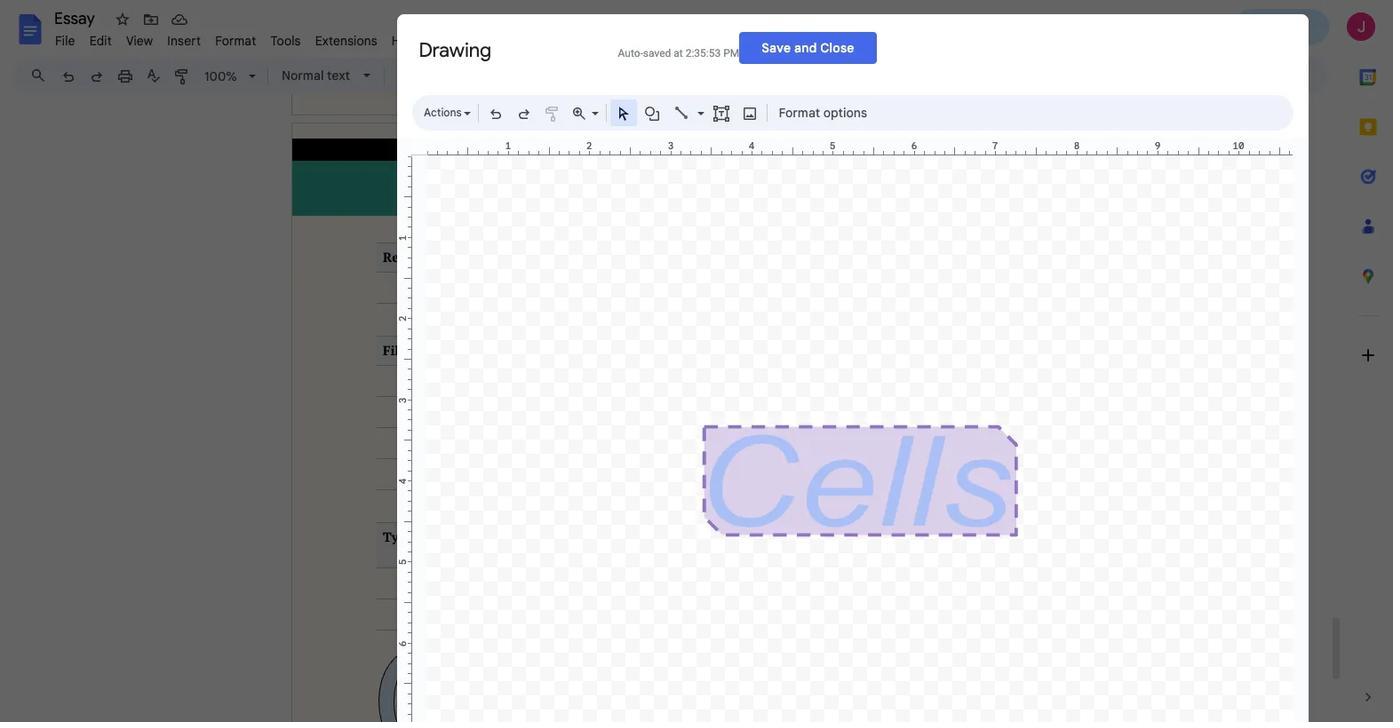 Task type: describe. For each thing, give the bounding box(es) containing it.
close
[[821, 40, 855, 56]]

Menus field
[[22, 63, 61, 88]]

tab list inside menu bar banner
[[1344, 52, 1394, 673]]

save
[[762, 40, 791, 56]]

drawing heading
[[419, 38, 597, 63]]

pm
[[724, 47, 740, 59]]

menu bar banner
[[0, 0, 1394, 723]]

saved
[[643, 47, 671, 59]]

and
[[795, 40, 818, 56]]

2:35:53
[[686, 47, 721, 59]]

drawing application
[[0, 0, 1394, 723]]

main toolbar
[[52, 0, 1146, 505]]

drawing
[[419, 38, 492, 62]]



Task type: locate. For each thing, give the bounding box(es) containing it.
save and close
[[762, 40, 855, 56]]

Star checkbox
[[110, 7, 135, 32]]

menu bar inside menu bar banner
[[48, 23, 425, 52]]

save and close button
[[740, 32, 877, 64]]

Rename text field
[[48, 7, 105, 28]]

share. private to only me. image
[[1249, 18, 1265, 34]]

auto-
[[618, 47, 643, 59]]

menu bar
[[48, 23, 425, 52]]

tab list
[[1344, 52, 1394, 673]]

auto-saved at 2:35:53 pm
[[618, 47, 740, 59]]

drawing dialog
[[397, 14, 1309, 723]]

at
[[674, 47, 683, 59]]



Task type: vqa. For each thing, say whether or not it's contained in the screenshot.
Format menu item
no



